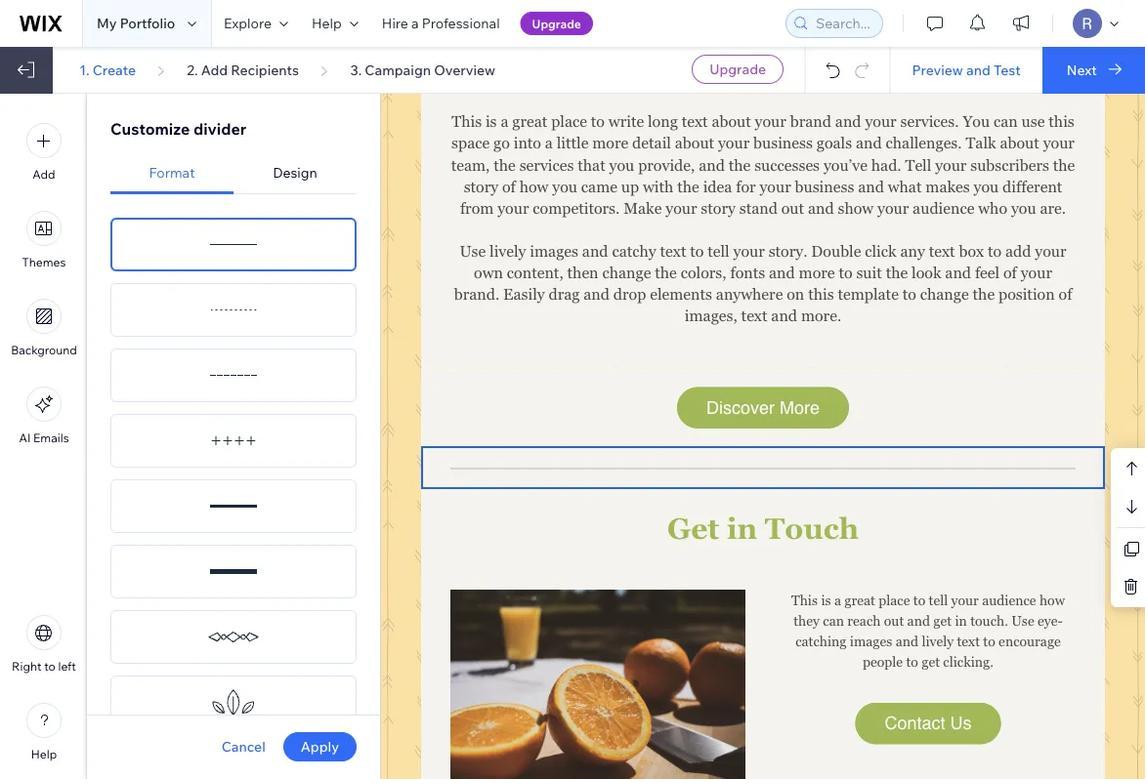 Task type: locate. For each thing, give the bounding box(es) containing it.
a up catching at the right bottom
[[834, 593, 841, 608]]

1 vertical spatial out
[[884, 613, 904, 629]]

1 horizontal spatial tell
[[929, 593, 948, 608]]

is inside this is a great place to tell your audience how they can reach out and get in touch. use eye- catching images and lively text to encourage people to get clicking.
[[821, 593, 831, 608]]

preview and test
[[912, 61, 1021, 78]]

help left the hire
[[312, 15, 342, 32]]

1 horizontal spatial can
[[994, 113, 1018, 131]]

position
[[999, 286, 1055, 303]]

tell up 'clicking.'
[[929, 593, 948, 608]]

clicking.
[[943, 654, 994, 670]]

0 horizontal spatial add
[[33, 167, 55, 182]]

0 horizontal spatial change
[[602, 264, 651, 282]]

test
[[994, 61, 1021, 78]]

3.
[[350, 61, 362, 78]]

is inside this is a great place to write long text about your brand and your services. you can use this space go into a little more detail about your business goals and challenges. talk about your team, the services that you provide, and the successes you've had. tell your subscribers the story of how you came up with the idea for your business and what makes you different from your competitors. make your story stand out and show your audience who you are.
[[486, 113, 497, 131]]

contact us link
[[856, 704, 1001, 744]]

your up had.
[[865, 113, 897, 131]]

get left touch.
[[934, 613, 952, 629]]

add
[[201, 61, 228, 78], [33, 167, 55, 182]]

0 horizontal spatial can
[[823, 613, 844, 629]]

your
[[755, 113, 787, 131], [865, 113, 897, 131], [718, 135, 750, 152], [1043, 135, 1075, 152], [935, 156, 967, 174], [760, 178, 791, 195], [498, 199, 529, 217], [666, 199, 697, 217], [878, 199, 909, 217], [733, 242, 765, 260], [1035, 242, 1067, 260], [1021, 264, 1052, 282], [951, 593, 979, 608]]

this
[[452, 113, 482, 131], [792, 593, 818, 608]]

change up drop
[[602, 264, 651, 282]]

1 vertical spatial lively
[[922, 634, 954, 649]]

tell inside use lively images and catchy text to tell your story. double click any text box to add your own content, then change the colors, fonts and more to suit the look and feel of your brand. easily drag and drop elements anywhere on this template to change the position of images, text and more.
[[708, 242, 730, 260]]

great
[[512, 113, 548, 131], [845, 593, 875, 608]]

successes
[[755, 156, 820, 174]]

background button
[[11, 299, 77, 358]]

place inside this is a great place to tell your audience how they can reach out and get in touch. use eye- catching images and lively text to encourage people to get clicking.
[[879, 593, 910, 608]]

help down right to left
[[31, 748, 57, 762]]

add button
[[26, 123, 62, 182]]

1 horizontal spatial great
[[845, 593, 875, 608]]

0 vertical spatial images
[[530, 242, 578, 260]]

1 horizontal spatial is
[[821, 593, 831, 608]]

great inside this is a great place to write long text about your brand and your services. you can use this space go into a little more detail about your business goals and challenges. talk about your team, the services that you provide, and the successes you've had. tell your subscribers the story of how you came up with the idea for your business and what makes you different from your competitors. make your story stand out and show your audience who you are.
[[512, 113, 548, 131]]

into
[[514, 135, 541, 152]]

click
[[865, 242, 897, 260]]

a
[[411, 15, 419, 32], [501, 113, 509, 131], [545, 135, 553, 152], [834, 593, 841, 608]]

0 vertical spatial can
[[994, 113, 1018, 131]]

place for a
[[551, 113, 587, 131]]

and up idea
[[699, 156, 725, 174]]

and up people
[[896, 634, 919, 649]]

0 horizontal spatial is
[[486, 113, 497, 131]]

of right the position
[[1059, 286, 1072, 303]]

the left idea
[[677, 178, 699, 195]]

1 horizontal spatial images
[[850, 634, 892, 649]]

0 horizontal spatial this
[[808, 286, 834, 303]]

they
[[794, 613, 820, 629]]

1 vertical spatial this
[[808, 286, 834, 303]]

contact
[[885, 714, 945, 734]]

your down with
[[666, 199, 697, 217]]

eye-
[[1038, 613, 1063, 629]]

1 vertical spatial use
[[1012, 613, 1035, 629]]

in
[[727, 513, 758, 546], [955, 613, 967, 629]]

this inside use lively images and catchy text to tell your story. double click any text box to add your own content, then change the colors, fonts and more to suit the look and feel of your brand. easily drag and drop elements anywhere on this template to change the position of images, text and more.
[[808, 286, 834, 303]]

0 vertical spatial audience
[[913, 199, 975, 217]]

to inside 'button'
[[44, 660, 55, 674]]

1 horizontal spatial help
[[312, 15, 342, 32]]

ai emails
[[19, 431, 69, 446]]

hire a professional
[[382, 15, 500, 32]]

text up look
[[929, 242, 955, 260]]

1 vertical spatial help
[[31, 748, 57, 762]]

1 vertical spatial upgrade
[[710, 61, 766, 78]]

great inside this is a great place to tell your audience how they can reach out and get in touch. use eye- catching images and lively text to encourage people to get clicking.
[[845, 593, 875, 608]]

in inside this is a great place to tell your audience how they can reach out and get in touch. use eye- catching images and lively text to encourage people to get clicking.
[[955, 613, 967, 629]]

get
[[934, 613, 952, 629], [922, 654, 940, 670]]

out right reach
[[884, 613, 904, 629]]

is
[[486, 113, 497, 131], [821, 593, 831, 608]]

0 horizontal spatial how
[[520, 178, 549, 195]]

1 horizontal spatial place
[[879, 593, 910, 608]]

is up go
[[486, 113, 497, 131]]

in left touch.
[[955, 613, 967, 629]]

different
[[1003, 178, 1063, 195]]

this
[[1049, 113, 1075, 131], [808, 286, 834, 303]]

can up catching at the right bottom
[[823, 613, 844, 629]]

came
[[581, 178, 618, 195]]

the down the feel
[[973, 286, 995, 303]]

place up reach
[[879, 593, 910, 608]]

0 vertical spatial of
[[502, 178, 516, 195]]

how inside this is a great place to tell your audience how they can reach out and get in touch. use eye- catching images and lively text to encourage people to get clicking.
[[1040, 593, 1065, 608]]

right to left
[[12, 660, 76, 674]]

hire a professional link
[[370, 0, 512, 47]]

0 horizontal spatial in
[[727, 513, 758, 546]]

0 vertical spatial story
[[464, 178, 498, 195]]

1 horizontal spatial audience
[[982, 593, 1036, 608]]

1 vertical spatial more
[[799, 264, 835, 282]]

0 vertical spatial out
[[781, 199, 804, 217]]

this up more.
[[808, 286, 834, 303]]

1 vertical spatial upgrade button
[[692, 55, 784, 84]]

brand.
[[454, 286, 500, 303]]

story down idea
[[701, 199, 736, 217]]

elements
[[650, 286, 712, 303]]

1 horizontal spatial add
[[201, 61, 228, 78]]

0 vertical spatial use
[[460, 242, 486, 260]]

this inside this is a great place to tell your audience how they can reach out and get in touch. use eye- catching images and lively text to encourage people to get clicking.
[[792, 593, 818, 608]]

use
[[460, 242, 486, 260], [1012, 613, 1035, 629]]

0 horizontal spatial this
[[452, 113, 482, 131]]

drop
[[614, 286, 646, 303]]

0 vertical spatial how
[[520, 178, 549, 195]]

0 horizontal spatial place
[[551, 113, 587, 131]]

add
[[1006, 242, 1031, 260]]

1 horizontal spatial how
[[1040, 593, 1065, 608]]

great for into
[[512, 113, 548, 131]]

can
[[994, 113, 1018, 131], [823, 613, 844, 629]]

0 vertical spatial upgrade
[[532, 16, 581, 31]]

images up content,
[[530, 242, 578, 260]]

of down go
[[502, 178, 516, 195]]

1 vertical spatial add
[[33, 167, 55, 182]]

are.
[[1040, 199, 1066, 217]]

0 horizontal spatial more
[[592, 135, 629, 152]]

place
[[551, 113, 587, 131], [879, 593, 910, 608]]

1 vertical spatial can
[[823, 613, 844, 629]]

0 horizontal spatial help
[[31, 748, 57, 762]]

0 vertical spatial tell
[[708, 242, 730, 260]]

portfolio
[[120, 15, 175, 32]]

box
[[959, 242, 984, 260]]

this inside this is a great place to write long text about your brand and your services. you can use this space go into a little more detail about your business goals and challenges. talk about your team, the services that you provide, and the successes you've had. tell your subscribers the story of how you came up with the idea for your business and what makes you different from your competitors. make your story stand out and show your audience who you are.
[[452, 113, 482, 131]]

your up the position
[[1021, 264, 1052, 282]]

of right the feel
[[1004, 264, 1017, 282]]

own
[[474, 264, 503, 282]]

help button up the 3.
[[300, 0, 370, 47]]

to
[[591, 113, 605, 131], [690, 242, 704, 260], [988, 242, 1002, 260], [839, 264, 853, 282], [903, 286, 916, 303], [913, 593, 926, 608], [983, 634, 995, 649], [906, 654, 918, 670], [44, 660, 55, 674]]

change down look
[[920, 286, 969, 303]]

how up eye-
[[1040, 593, 1065, 608]]

services
[[520, 156, 574, 174]]

great up reach
[[845, 593, 875, 608]]

help button down right to left
[[26, 704, 62, 762]]

1 horizontal spatial of
[[1004, 264, 1017, 282]]

add inside button
[[33, 167, 55, 182]]

and down on
[[771, 307, 797, 325]]

preview
[[912, 61, 963, 78]]

1 vertical spatial audience
[[982, 593, 1036, 608]]

audience inside this is a great place to write long text about your brand and your services. you can use this space go into a little more detail about your business goals and challenges. talk about your team, the services that you provide, and the successes you've had. tell your subscribers the story of how you came up with the idea for your business and what makes you different from your competitors. make your story stand out and show your audience who you are.
[[913, 199, 975, 217]]

1 vertical spatial in
[[955, 613, 967, 629]]

0 horizontal spatial help button
[[26, 704, 62, 762]]

can left use
[[994, 113, 1018, 131]]

0 vertical spatial this
[[452, 113, 482, 131]]

business up successes
[[754, 135, 813, 152]]

0 horizontal spatial images
[[530, 242, 578, 260]]

right to left button
[[12, 616, 76, 674]]

use up encourage
[[1012, 613, 1035, 629]]

of inside this is a great place to write long text about your brand and your services. you can use this space go into a little more detail about your business goals and challenges. talk about your team, the services that you provide, and the successes you've had. tell your subscribers the story of how you came up with the idea for your business and what makes you different from your competitors. make your story stand out and show your audience who you are.
[[502, 178, 516, 195]]

images
[[530, 242, 578, 260], [850, 634, 892, 649]]

your up touch.
[[951, 593, 979, 608]]

design button
[[234, 152, 357, 194]]

0 horizontal spatial use
[[460, 242, 486, 260]]

this up space
[[452, 113, 482, 131]]

0 vertical spatial help button
[[300, 0, 370, 47]]

1 vertical spatial change
[[920, 286, 969, 303]]

1 horizontal spatial change
[[920, 286, 969, 303]]

and down box
[[945, 264, 971, 282]]

1 vertical spatial tell
[[929, 593, 948, 608]]

0 vertical spatial add
[[201, 61, 228, 78]]

a inside this is a great place to tell your audience how they can reach out and get in touch. use eye- catching images and lively text to encourage people to get clicking.
[[834, 593, 841, 608]]

0 horizontal spatial tell
[[708, 242, 730, 260]]

1 horizontal spatial more
[[799, 264, 835, 282]]

images down reach
[[850, 634, 892, 649]]

text inside this is a great place to tell your audience how they can reach out and get in touch. use eye- catching images and lively text to encourage people to get clicking.
[[957, 634, 980, 649]]

add up themes "button"
[[33, 167, 55, 182]]

discover
[[706, 398, 775, 418]]

1 horizontal spatial story
[[701, 199, 736, 217]]

campaign
[[365, 61, 431, 78]]

0 vertical spatial lively
[[490, 242, 526, 260]]

great up into
[[512, 113, 548, 131]]

upgrade
[[532, 16, 581, 31], [710, 61, 766, 78]]

how
[[520, 178, 549, 195], [1040, 593, 1065, 608]]

2 vertical spatial of
[[1059, 286, 1072, 303]]

recipients
[[231, 61, 299, 78]]

1 vertical spatial is
[[821, 593, 831, 608]]

0 vertical spatial more
[[592, 135, 629, 152]]

0 vertical spatial great
[[512, 113, 548, 131]]

a right the hire
[[411, 15, 419, 32]]

in right get
[[727, 513, 758, 546]]

themes
[[22, 255, 66, 270]]

0 horizontal spatial out
[[781, 199, 804, 217]]

0 vertical spatial change
[[602, 264, 651, 282]]

add right 2.
[[201, 61, 228, 78]]

this up they in the right bottom of the page
[[792, 593, 818, 608]]

you
[[609, 156, 634, 174], [552, 178, 577, 195], [974, 178, 999, 195], [1011, 199, 1036, 217]]

0 vertical spatial place
[[551, 113, 587, 131]]

1 horizontal spatial upgrade
[[710, 61, 766, 78]]

2 horizontal spatial of
[[1059, 286, 1072, 303]]

and
[[966, 61, 991, 78], [835, 113, 861, 131], [856, 135, 882, 152], [699, 156, 725, 174], [858, 178, 884, 195], [808, 199, 834, 217], [582, 242, 608, 260], [769, 264, 795, 282], [945, 264, 971, 282], [584, 286, 610, 303], [771, 307, 797, 325], [907, 613, 930, 629], [896, 634, 919, 649]]

more down double
[[799, 264, 835, 282]]

1 vertical spatial great
[[845, 593, 875, 608]]

1 vertical spatial place
[[879, 593, 910, 608]]

business down 'you've'
[[795, 178, 854, 195]]

0 vertical spatial is
[[486, 113, 497, 131]]

the up different on the top right
[[1053, 156, 1075, 174]]

your right from
[[498, 199, 529, 217]]

lively up 'clicking.'
[[922, 634, 954, 649]]

1 vertical spatial images
[[850, 634, 892, 649]]

audience up touch.
[[982, 593, 1036, 608]]

challenges.
[[886, 135, 962, 152]]

0 vertical spatial upgrade button
[[520, 12, 593, 35]]

idea
[[703, 178, 732, 195]]

1 horizontal spatial this
[[792, 593, 818, 608]]

1 horizontal spatial this
[[1049, 113, 1075, 131]]

suit
[[856, 264, 882, 282]]

and down story.
[[769, 264, 795, 282]]

story up from
[[464, 178, 498, 195]]

change
[[602, 264, 651, 282], [920, 286, 969, 303]]

1 horizontal spatial lively
[[922, 634, 954, 649]]

1 vertical spatial help button
[[26, 704, 62, 762]]

1 vertical spatial story
[[701, 199, 736, 217]]

1 vertical spatial this
[[792, 593, 818, 608]]

tab list
[[110, 152, 357, 194]]

you
[[963, 113, 990, 131]]

0 horizontal spatial of
[[502, 178, 516, 195]]

place for and
[[879, 593, 910, 608]]

the down any
[[886, 264, 908, 282]]

to inside this is a great place to write long text about your brand and your services. you can use this space go into a little more detail about your business goals and challenges. talk about your team, the services that you provide, and the successes you've had. tell your subscribers the story of how you came up with the idea for your business and what makes you different from your competitors. make your story stand out and show your audience who you are.
[[591, 113, 605, 131]]

0 horizontal spatial upgrade
[[532, 16, 581, 31]]

help
[[312, 15, 342, 32], [31, 748, 57, 762]]

place inside this is a great place to write long text about your brand and your services. you can use this space go into a little more detail about your business goals and challenges. talk about your team, the services that you provide, and the successes you've had. tell your subscribers the story of how you came up with the idea for your business and what makes you different from your competitors. make your story stand out and show your audience who you are.
[[551, 113, 587, 131]]

tell up colors,
[[708, 242, 730, 260]]

and down had.
[[858, 178, 884, 195]]

text up 'clicking.'
[[957, 634, 980, 649]]

1 horizontal spatial in
[[955, 613, 967, 629]]

audience down makes
[[913, 199, 975, 217]]

get left 'clicking.'
[[922, 654, 940, 670]]

1 vertical spatial get
[[922, 654, 940, 670]]

is up catching at the right bottom
[[821, 593, 831, 608]]

this inside this is a great place to write long text about your brand and your services. you can use this space go into a little more detail about your business goals and challenges. talk about your team, the services that you provide, and the successes you've had. tell your subscribers the story of how you came up with the idea for your business and what makes you different from your competitors. make your story stand out and show your audience who you are.
[[1049, 113, 1075, 131]]

text right long
[[682, 113, 708, 131]]

lively up own
[[490, 242, 526, 260]]

out right stand
[[781, 199, 804, 217]]

place up little
[[551, 113, 587, 131]]

use up own
[[460, 242, 486, 260]]

0 horizontal spatial lively
[[490, 242, 526, 260]]

1. create
[[79, 61, 136, 78]]

0 vertical spatial this
[[1049, 113, 1075, 131]]

help button
[[300, 0, 370, 47], [26, 704, 62, 762]]

professional
[[422, 15, 500, 32]]

0 horizontal spatial audience
[[913, 199, 975, 217]]

customize
[[110, 119, 190, 139]]

this is a great place to write long text about your brand and your services. you can use this space go into a little more detail about your business goals and challenges. talk about your team, the services that you provide, and the successes you've had. tell your subscribers the story of how you came up with the idea for your business and what makes you different from your competitors. make your story stand out and show your audience who you are.
[[451, 113, 1079, 217]]

on
[[787, 286, 805, 303]]

1 horizontal spatial use
[[1012, 613, 1035, 629]]

0 vertical spatial in
[[727, 513, 758, 546]]

audience inside this is a great place to tell your audience how they can reach out and get in touch. use eye- catching images and lively text to encourage people to get clicking.
[[982, 593, 1036, 608]]

1 vertical spatial how
[[1040, 593, 1065, 608]]

hire
[[382, 15, 408, 32]]

more down write
[[592, 135, 629, 152]]

0 horizontal spatial great
[[512, 113, 548, 131]]

this right use
[[1049, 113, 1075, 131]]

touch
[[765, 513, 859, 546]]

1 horizontal spatial out
[[884, 613, 904, 629]]

0 horizontal spatial story
[[464, 178, 498, 195]]

more
[[592, 135, 629, 152], [799, 264, 835, 282]]

you've
[[824, 156, 868, 174]]

how down services
[[520, 178, 549, 195]]



Task type: describe. For each thing, give the bounding box(es) containing it.
more.
[[801, 307, 842, 325]]

how inside this is a great place to write long text about your brand and your services. you can use this space go into a little more detail about your business goals and challenges. talk about your team, the services that you provide, and the successes you've had. tell your subscribers the story of how you came up with the idea for your business and what makes you different from your competitors. make your story stand out and show your audience who you are.
[[520, 178, 549, 195]]

your down successes
[[760, 178, 791, 195]]

catching
[[796, 634, 847, 649]]

explore
[[224, 15, 272, 32]]

apply button
[[283, 733, 357, 762]]

contact us
[[885, 714, 972, 734]]

can inside this is a great place to write long text about your brand and your services. you can use this space go into a little more detail about your business goals and challenges. talk about your team, the services that you provide, and the successes you've had. tell your subscribers the story of how you came up with the idea for your business and what makes you different from your competitors. make your story stand out and show your audience who you are.
[[994, 113, 1018, 131]]

brand
[[790, 113, 832, 131]]

discover more link
[[677, 387, 849, 428]]

design
[[273, 164, 317, 181]]

a right into
[[545, 135, 553, 152]]

a up go
[[501, 113, 509, 131]]

get in touch
[[667, 513, 859, 546]]

double
[[811, 242, 861, 260]]

long
[[648, 113, 678, 131]]

out inside this is a great place to tell your audience how they can reach out and get in touch. use eye- catching images and lively text to encourage people to get clicking.
[[884, 613, 904, 629]]

use
[[1022, 113, 1045, 131]]

your up for
[[718, 135, 750, 152]]

little
[[557, 135, 589, 152]]

people
[[863, 654, 903, 670]]

your right the 'add'
[[1035, 242, 1067, 260]]

discover more
[[706, 398, 820, 418]]

anywhere
[[716, 286, 783, 303]]

1 horizontal spatial help button
[[300, 0, 370, 47]]

1 vertical spatial business
[[795, 178, 854, 195]]

about up idea
[[712, 113, 751, 131]]

images,
[[685, 307, 738, 325]]

out inside this is a great place to write long text about your brand and your services. you can use this space go into a little more detail about your business goals and challenges. talk about your team, the services that you provide, and the successes you've had. tell your subscribers the story of how you came up with the idea for your business and what makes you different from your competitors. make your story stand out and show your audience who you are.
[[781, 199, 804, 217]]

colors,
[[681, 264, 727, 282]]

left
[[58, 660, 76, 674]]

up
[[621, 178, 639, 195]]

encourage
[[999, 634, 1061, 649]]

your left brand
[[755, 113, 787, 131]]

about up "provide,"
[[675, 135, 714, 152]]

provide,
[[638, 156, 695, 174]]

and right reach
[[907, 613, 930, 629]]

show
[[838, 199, 874, 217]]

team,
[[451, 156, 490, 174]]

your down what on the right of the page
[[878, 199, 909, 217]]

2. add recipients link
[[187, 61, 299, 79]]

use inside use lively images and catchy text to tell your story. double click any text box to add your own content, then change the colors, fonts and more to suit the look and feel of your brand. easily drag and drop elements anywhere on this template to change the position of images, text and more.
[[460, 242, 486, 260]]

who
[[978, 199, 1008, 217]]

services.
[[900, 113, 959, 131]]

tell
[[905, 156, 932, 174]]

emails
[[33, 431, 69, 446]]

tab list containing format
[[110, 152, 357, 194]]

you down different on the top right
[[1011, 199, 1036, 217]]

apply
[[301, 739, 339, 756]]

you up the who
[[974, 178, 999, 195]]

Search... field
[[810, 10, 877, 37]]

overview
[[434, 61, 495, 78]]

and up goals
[[835, 113, 861, 131]]

text inside this is a great place to write long text about your brand and your services. you can use this space go into a little more detail about your business goals and challenges. talk about your team, the services that you provide, and the successes you've had. tell your subscribers the story of how you came up with the idea for your business and what makes you different from your competitors. make your story stand out and show your audience who you are.
[[682, 113, 708, 131]]

3. campaign overview link
[[350, 61, 495, 79]]

catchy
[[612, 242, 656, 260]]

2.
[[187, 61, 198, 78]]

lively inside this is a great place to tell your audience how they can reach out and get in touch. use eye- catching images and lively text to encourage people to get clicking.
[[922, 634, 954, 649]]

your up makes
[[935, 156, 967, 174]]

ai emails button
[[19, 387, 69, 446]]

your inside this is a great place to tell your audience how they can reach out and get in touch. use eye- catching images and lively text to encourage people to get clicking.
[[951, 593, 979, 608]]

story.
[[769, 242, 808, 260]]

goals
[[817, 135, 852, 152]]

competitors.
[[533, 199, 620, 217]]

content,
[[507, 264, 564, 282]]

go
[[494, 135, 510, 152]]

get
[[667, 513, 719, 546]]

1 vertical spatial of
[[1004, 264, 1017, 282]]

from
[[460, 199, 494, 217]]

the up for
[[729, 156, 751, 174]]

this is a great place to tell your audience how they can reach out and get in touch. use eye- catching images and lively text to encourage people to get clicking.
[[792, 593, 1065, 670]]

this for this is a great place to tell your audience how they can reach out and get in touch. use eye- catching images and lively text to encourage people to get clicking.
[[792, 593, 818, 608]]

stand
[[739, 199, 778, 217]]

for
[[736, 178, 756, 195]]

with
[[643, 178, 674, 195]]

about up the subscribers
[[1000, 135, 1040, 152]]

this for this is a great place to write long text about your brand and your services. you can use this space go into a little more detail about your business goals and challenges. talk about your team, the services that you provide, and the successes you've had. tell your subscribers the story of how you came up with the idea for your business and what makes you different from your competitors. make your story stand out and show your audience who you are.
[[452, 113, 482, 131]]

0 vertical spatial get
[[934, 613, 952, 629]]

text down 'anywhere'
[[741, 307, 768, 325]]

more inside use lively images and catchy text to tell your story. double click any text box to add your own content, then change the colors, fonts and more to suit the look and feel of your brand. easily drag and drop elements anywhere on this template to change the position of images, text and more.
[[799, 264, 835, 282]]

themes button
[[22, 211, 66, 270]]

use inside this is a great place to tell your audience how they can reach out and get in touch. use eye- catching images and lively text to encourage people to get clicking.
[[1012, 613, 1035, 629]]

ai
[[19, 431, 31, 446]]

create
[[93, 61, 136, 78]]

fonts
[[730, 264, 765, 282]]

space
[[452, 135, 490, 152]]

look
[[912, 264, 941, 282]]

and down then
[[584, 286, 610, 303]]

1.
[[79, 61, 90, 78]]

1 horizontal spatial upgrade button
[[692, 55, 784, 84]]

0 vertical spatial help
[[312, 15, 342, 32]]

your up fonts
[[733, 242, 765, 260]]

touch.
[[971, 613, 1008, 629]]

divider
[[193, 119, 246, 139]]

the down go
[[494, 156, 516, 174]]

the up elements
[[655, 264, 677, 282]]

more inside this is a great place to write long text about your brand and your services. you can use this space go into a little more detail about your business goals and challenges. talk about your team, the services that you provide, and the successes you've had. tell your subscribers the story of how you came up with the idea for your business and what makes you different from your competitors. make your story stand out and show your audience who you are.
[[592, 135, 629, 152]]

talk
[[966, 135, 996, 152]]

right
[[12, 660, 42, 674]]

lively inside use lively images and catchy text to tell your story. double click any text box to add your own content, then change the colors, fonts and more to suit the look and feel of your brand. easily drag and drop elements anywhere on this template to change the position of images, text and more.
[[490, 242, 526, 260]]

great for images
[[845, 593, 875, 608]]

my
[[97, 15, 117, 32]]

1. create link
[[79, 61, 136, 79]]

text up colors,
[[660, 242, 686, 260]]

easily
[[503, 286, 545, 303]]

can inside this is a great place to tell your audience how they can reach out and get in touch. use eye- catching images and lively text to encourage people to get clicking.
[[823, 613, 844, 629]]

customize divider
[[110, 119, 246, 139]]

your down use
[[1043, 135, 1075, 152]]

tell inside this is a great place to tell your audience how they can reach out and get in touch. use eye- catching images and lively text to encourage people to get clicking.
[[929, 593, 948, 608]]

background
[[11, 343, 77, 358]]

is for go
[[486, 113, 497, 131]]

reach
[[848, 613, 881, 629]]

next
[[1067, 61, 1097, 78]]

0 horizontal spatial upgrade button
[[520, 12, 593, 35]]

2. add recipients
[[187, 61, 299, 78]]

you up up
[[609, 156, 634, 174]]

my portfolio
[[97, 15, 175, 32]]

cancel
[[221, 739, 266, 756]]

and up had.
[[856, 135, 882, 152]]

and up then
[[582, 242, 608, 260]]

images inside use lively images and catchy text to tell your story. double click any text box to add your own content, then change the colors, fonts and more to suit the look and feel of your brand. easily drag and drop elements anywhere on this template to change the position of images, text and more.
[[530, 242, 578, 260]]

make
[[624, 199, 662, 217]]

and left test
[[966, 61, 991, 78]]

and left show
[[808, 199, 834, 217]]

cancel button
[[221, 739, 266, 756]]

0 vertical spatial business
[[754, 135, 813, 152]]

images inside this is a great place to tell your audience how they can reach out and get in touch. use eye- catching images and lively text to encourage people to get clicking.
[[850, 634, 892, 649]]

3. campaign overview
[[350, 61, 495, 78]]

format button
[[110, 152, 234, 194]]

is for catching
[[821, 593, 831, 608]]

you up competitors.
[[552, 178, 577, 195]]

any
[[900, 242, 925, 260]]



Task type: vqa. For each thing, say whether or not it's contained in the screenshot.
goals
yes



